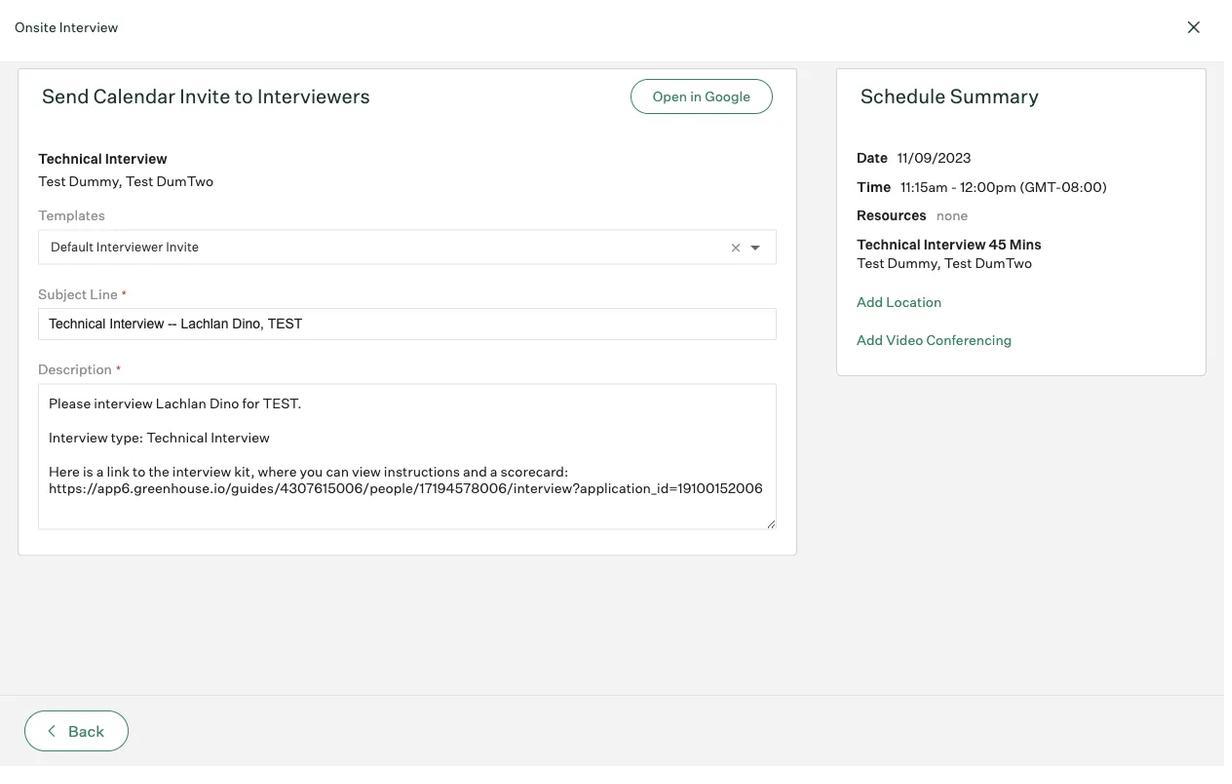 Task type: vqa. For each thing, say whether or not it's contained in the screenshot.
first (19) from the bottom of the page
no



Task type: locate. For each thing, give the bounding box(es) containing it.
dumtwo down 45
[[975, 254, 1033, 272]]

none
[[937, 207, 969, 224]]

0 horizontal spatial technical
[[38, 150, 102, 167]]

None text field
[[38, 308, 777, 340]]

invite left to
[[180, 84, 230, 108]]

date
[[857, 149, 888, 166]]

(gmt
[[1020, 178, 1056, 195]]

dumtwo up interviewer
[[156, 172, 214, 189]]

test up add location
[[857, 254, 885, 272]]

2 add from the top
[[857, 332, 884, 349]]

technical inside technical interview 45 mins test dummy, test dumtwo
[[857, 235, 921, 253]]

technical up "templates"
[[38, 150, 102, 167]]

0 vertical spatial technical
[[38, 150, 102, 167]]

dummy, up location
[[888, 254, 942, 272]]

interview inside technical interview test dummy, test dumtwo
[[105, 150, 167, 167]]

add left "video"
[[857, 332, 884, 349]]

invite right interviewer
[[166, 239, 199, 255]]

open
[[653, 88, 688, 105]]

0 horizontal spatial -
[[951, 178, 958, 195]]

1 horizontal spatial dumtwo
[[975, 254, 1033, 272]]

video
[[886, 332, 924, 349]]

test down none on the top of the page
[[945, 254, 972, 272]]

conferencing
[[927, 332, 1012, 349]]

dummy,
[[69, 172, 123, 189], [888, 254, 942, 272]]

onsite
[[15, 18, 56, 35]]

0 vertical spatial dummy,
[[69, 172, 123, 189]]

-
[[951, 178, 958, 195], [1056, 178, 1062, 195]]

1 horizontal spatial technical
[[857, 235, 921, 253]]

11:15am
[[901, 178, 949, 195]]

summary
[[950, 84, 1039, 108]]

add for add video conferencing
[[857, 332, 884, 349]]

1 vertical spatial dumtwo
[[975, 254, 1033, 272]]

interview
[[59, 18, 118, 35], [105, 150, 167, 167], [924, 235, 986, 253]]

schedule
[[861, 84, 946, 108]]

0 vertical spatial interview
[[59, 18, 118, 35]]

dummy, inside technical interview test dummy, test dumtwo
[[69, 172, 123, 189]]

)
[[1103, 178, 1108, 195]]

add location
[[857, 293, 942, 310]]

0 vertical spatial dumtwo
[[156, 172, 214, 189]]

interview down calendar
[[105, 150, 167, 167]]

dumtwo
[[156, 172, 214, 189], [975, 254, 1033, 272]]

dummy, up "templates"
[[69, 172, 123, 189]]

45
[[989, 235, 1007, 253]]

add for add location
[[857, 293, 884, 310]]

dumtwo inside technical interview test dummy, test dumtwo
[[156, 172, 214, 189]]

subject
[[38, 285, 87, 302]]

1 vertical spatial technical
[[857, 235, 921, 253]]

0 vertical spatial invite
[[180, 84, 230, 108]]

in
[[690, 88, 702, 105]]

interview down none on the top of the page
[[924, 235, 986, 253]]

interview for onsite interview
[[59, 18, 118, 35]]

interview inside technical interview 45 mins test dummy, test dumtwo
[[924, 235, 986, 253]]

technical down resources
[[857, 235, 921, 253]]

dummy, inside technical interview 45 mins test dummy, test dumtwo
[[888, 254, 942, 272]]

2 vertical spatial interview
[[924, 235, 986, 253]]

interview right onsite
[[59, 18, 118, 35]]

1 vertical spatial interview
[[105, 150, 167, 167]]

1 add from the top
[[857, 293, 884, 310]]

test up "templates"
[[38, 172, 66, 189]]

default
[[51, 239, 94, 255]]

onsite interview
[[15, 18, 118, 35]]

interviewer
[[96, 239, 163, 255]]

0 horizontal spatial dummy,
[[69, 172, 123, 189]]

1 vertical spatial dummy,
[[888, 254, 942, 272]]

test
[[38, 172, 66, 189], [126, 172, 153, 189], [857, 254, 885, 272], [945, 254, 972, 272]]

0 vertical spatial add
[[857, 293, 884, 310]]

back button
[[24, 711, 129, 752]]

add left location
[[857, 293, 884, 310]]

resources
[[857, 207, 927, 224]]

0 horizontal spatial dumtwo
[[156, 172, 214, 189]]

line
[[90, 285, 118, 302]]

1 horizontal spatial -
[[1056, 178, 1062, 195]]

technical for technical interview 45 mins test dummy, test dumtwo
[[857, 235, 921, 253]]

technical
[[38, 150, 102, 167], [857, 235, 921, 253]]

interview for technical interview 45 mins test dummy, test dumtwo
[[924, 235, 986, 253]]

1 horizontal spatial dummy,
[[888, 254, 942, 272]]

- up none on the top of the page
[[951, 178, 958, 195]]

1 vertical spatial add
[[857, 332, 884, 349]]

description
[[38, 361, 112, 378]]

1 vertical spatial invite
[[166, 239, 199, 255]]

technical inside technical interview test dummy, test dumtwo
[[38, 150, 102, 167]]

- left )
[[1056, 178, 1062, 195]]

invite
[[180, 84, 230, 108], [166, 239, 199, 255]]

dumtwo inside technical interview 45 mins test dummy, test dumtwo
[[975, 254, 1033, 272]]

add
[[857, 293, 884, 310], [857, 332, 884, 349]]

technical interview test dummy, test dumtwo
[[38, 150, 214, 189]]



Task type: describe. For each thing, give the bounding box(es) containing it.
12:00pm
[[961, 178, 1017, 195]]

open in google
[[653, 88, 751, 105]]

interview for technical interview test dummy, test dumtwo
[[105, 150, 167, 167]]

1 - from the left
[[951, 178, 958, 195]]

Please interview Lachlan Dino for TEST.    Interview type: Technical Interview    Here is a link to the interview kit, where you can view instructions and a scorecard:  https://app6.greenhouse.io/guides/4307615006/people/17194578006/interview?application_id=19100152006 text field
[[38, 384, 777, 530]]

schedule summary
[[861, 84, 1039, 108]]

resources none
[[857, 207, 969, 224]]

time 11:15am - 12:00pm (gmt -08:00 )
[[857, 178, 1108, 195]]

open in google button
[[631, 79, 773, 114]]

invite for interviewer
[[166, 239, 199, 255]]

add location link
[[857, 292, 942, 311]]

default interviewer invite
[[51, 239, 199, 255]]

location
[[886, 293, 942, 310]]

mins
[[1010, 235, 1042, 253]]

send
[[42, 84, 89, 108]]

invite for calendar
[[180, 84, 230, 108]]

google
[[705, 88, 751, 105]]

templates
[[38, 207, 105, 224]]

08:00
[[1062, 178, 1103, 195]]

add video conferencing link
[[857, 332, 1012, 349]]

date 11/09/2023
[[857, 149, 972, 166]]

to
[[235, 84, 253, 108]]

11/09/2023
[[898, 149, 972, 166]]

add video conferencing
[[857, 332, 1012, 349]]

time
[[857, 178, 891, 195]]

2 - from the left
[[1056, 178, 1062, 195]]

send calendar invite to interviewers
[[42, 84, 370, 108]]

close image
[[1183, 16, 1206, 39]]

subject line
[[38, 285, 118, 302]]

interviewers
[[257, 84, 370, 108]]

technical for technical interview test dummy, test dumtwo
[[38, 150, 102, 167]]

calendar
[[93, 84, 175, 108]]

test up interviewer
[[126, 172, 153, 189]]

technical interview 45 mins test dummy, test dumtwo
[[857, 235, 1042, 272]]

back
[[68, 722, 104, 741]]



